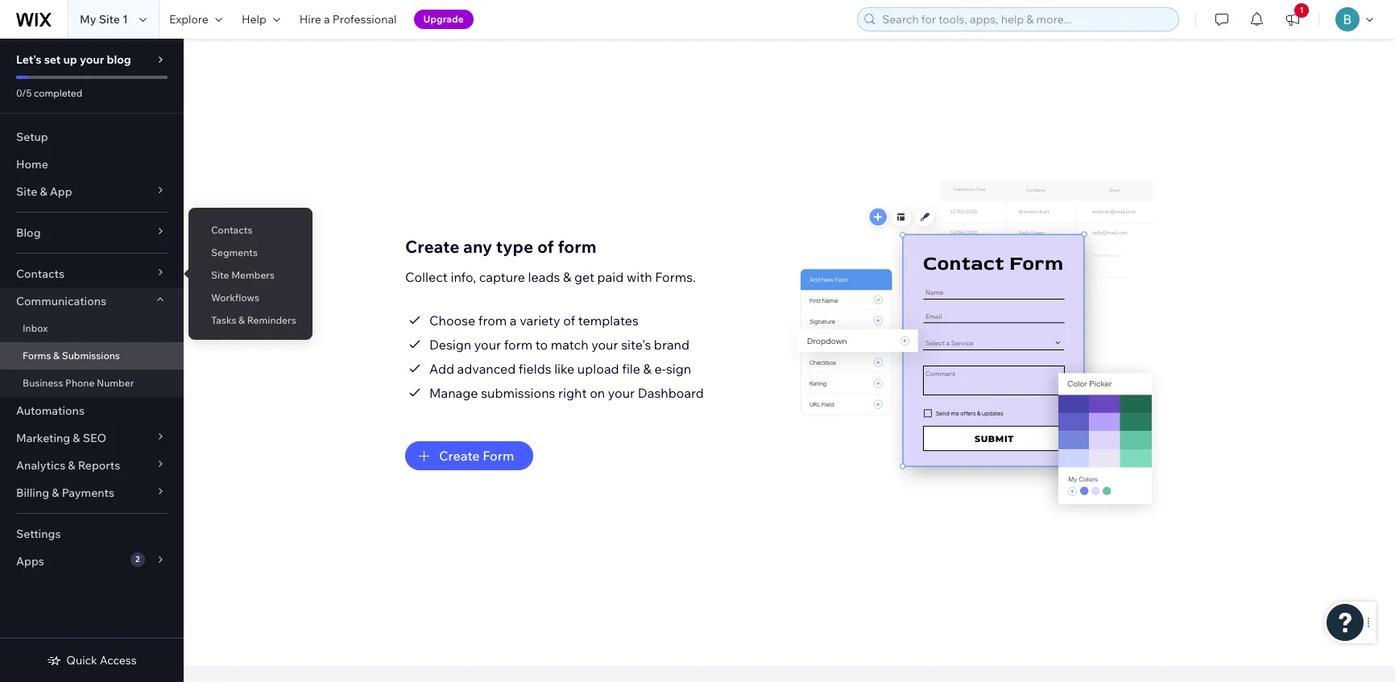 Task type: describe. For each thing, give the bounding box(es) containing it.
collect
[[405, 269, 448, 285]]

let's
[[16, 52, 42, 67]]

variety
[[520, 312, 560, 328]]

seo
[[83, 431, 106, 445]]

settings link
[[0, 520, 184, 548]]

help
[[242, 12, 266, 27]]

forms & submissions
[[23, 350, 120, 362]]

0/5
[[16, 87, 32, 99]]

& for seo
[[73, 431, 80, 445]]

communications
[[16, 294, 106, 308]]

info,
[[451, 269, 476, 285]]

contacts for contacts link
[[211, 224, 252, 236]]

phone
[[65, 377, 95, 389]]

upgrade button
[[414, 10, 473, 29]]

of inside choose from a variety of templates design your form to match your site's brand add advanced fields like upload file & e-sign manage submissions right on your dashboard
[[563, 312, 575, 328]]

hire a professional link
[[290, 0, 406, 39]]

0 vertical spatial site
[[99, 12, 120, 27]]

your up advanced
[[474, 336, 501, 352]]

members
[[231, 269, 275, 281]]

brand
[[654, 336, 690, 352]]

marketing & seo
[[16, 431, 106, 445]]

0 vertical spatial form
[[558, 236, 596, 257]]

automations link
[[0, 397, 184, 424]]

tasks & reminders
[[211, 314, 296, 326]]

my
[[80, 12, 96, 27]]

site's
[[621, 336, 651, 352]]

create for create form
[[439, 447, 480, 464]]

& for reminders
[[238, 314, 245, 326]]

payments
[[62, 486, 114, 500]]

analytics & reports button
[[0, 452, 184, 479]]

form inside choose from a variety of templates design your form to match your site's brand add advanced fields like upload file & e-sign manage submissions right on your dashboard
[[504, 336, 533, 352]]

setup
[[16, 130, 48, 144]]

number
[[97, 377, 134, 389]]

sign
[[666, 360, 691, 377]]

your down 'templates'
[[591, 336, 618, 352]]

file
[[622, 360, 640, 377]]

quick access button
[[47, 653, 137, 668]]

leads
[[528, 269, 560, 285]]

upload
[[577, 360, 619, 377]]

contacts for contacts dropdown button
[[16, 267, 64, 281]]

any
[[463, 236, 492, 257]]

from
[[478, 312, 507, 328]]

setup link
[[0, 123, 184, 151]]

help button
[[232, 0, 290, 39]]

capture
[[479, 269, 525, 285]]

add
[[429, 360, 454, 377]]

billing & payments
[[16, 486, 114, 500]]

right
[[558, 385, 587, 401]]

workflows link
[[188, 284, 312, 312]]

explore
[[169, 12, 209, 27]]

site members link
[[188, 262, 312, 289]]

analytics
[[16, 458, 65, 473]]

a inside hire a professional link
[[324, 12, 330, 27]]

0 vertical spatial of
[[537, 236, 554, 257]]

get
[[574, 269, 594, 285]]

to
[[535, 336, 548, 352]]

hire a professional
[[299, 12, 397, 27]]

like
[[554, 360, 575, 377]]

site & app
[[16, 184, 72, 199]]

type
[[496, 236, 533, 257]]

site for site members
[[211, 269, 229, 281]]

dashboard
[[638, 385, 704, 401]]

forms
[[23, 350, 51, 362]]

set
[[44, 52, 61, 67]]

your inside sidebar 'element'
[[80, 52, 104, 67]]

business phone number link
[[0, 370, 184, 397]]

& for app
[[40, 184, 47, 199]]

& for payments
[[52, 486, 59, 500]]

upgrade
[[423, 13, 464, 25]]

my site 1
[[80, 12, 128, 27]]

choose
[[429, 312, 475, 328]]

site for site & app
[[16, 184, 37, 199]]

contacts link
[[188, 217, 312, 244]]

1 button
[[1275, 0, 1311, 39]]



Task type: locate. For each thing, give the bounding box(es) containing it.
inbox
[[23, 322, 48, 334]]

site right "my"
[[99, 12, 120, 27]]

0 horizontal spatial form
[[504, 336, 533, 352]]

blog
[[16, 226, 41, 240]]

& inside dropdown button
[[52, 486, 59, 500]]

create for create any type of form
[[405, 236, 459, 257]]

a right hire
[[324, 12, 330, 27]]

create
[[405, 236, 459, 257], [439, 447, 480, 464]]

1 horizontal spatial site
[[99, 12, 120, 27]]

& inside choose from a variety of templates design your form to match your site's brand add advanced fields like upload file & e-sign manage submissions right on your dashboard
[[643, 360, 652, 377]]

quick
[[66, 653, 97, 668]]

contacts button
[[0, 260, 184, 288]]

& left seo
[[73, 431, 80, 445]]

reports
[[78, 458, 120, 473]]

0 horizontal spatial contacts
[[16, 267, 64, 281]]

contacts inside dropdown button
[[16, 267, 64, 281]]

form
[[558, 236, 596, 257], [504, 336, 533, 352]]

2 vertical spatial site
[[211, 269, 229, 281]]

submissions
[[62, 350, 120, 362]]

billing & payments button
[[0, 479, 184, 507]]

form
[[483, 447, 514, 464]]

1 vertical spatial of
[[563, 312, 575, 328]]

0 vertical spatial contacts
[[211, 224, 252, 236]]

1 horizontal spatial form
[[558, 236, 596, 257]]

& right billing
[[52, 486, 59, 500]]

1 vertical spatial site
[[16, 184, 37, 199]]

contacts up communications at top left
[[16, 267, 64, 281]]

& for submissions
[[53, 350, 60, 362]]

& left get
[[563, 269, 571, 285]]

blog
[[107, 52, 131, 67]]

0 horizontal spatial 1
[[122, 12, 128, 27]]

settings
[[16, 527, 61, 541]]

fields
[[519, 360, 551, 377]]

completed
[[34, 87, 82, 99]]

Search for tools, apps, help & more... field
[[877, 8, 1174, 31]]

reminders
[[247, 314, 296, 326]]

site down home
[[16, 184, 37, 199]]

& right tasks
[[238, 314, 245, 326]]

submissions
[[481, 385, 555, 401]]

site & app button
[[0, 178, 184, 205]]

site down segments
[[211, 269, 229, 281]]

professional
[[332, 12, 397, 27]]

of up leads
[[537, 236, 554, 257]]

1 inside button
[[1300, 5, 1304, 15]]

quick access
[[66, 653, 137, 668]]

a inside choose from a variety of templates design your form to match your site's brand add advanced fields like upload file & e-sign manage submissions right on your dashboard
[[510, 312, 517, 328]]

create up collect
[[405, 236, 459, 257]]

business phone number
[[23, 377, 134, 389]]

with
[[627, 269, 652, 285]]

billing
[[16, 486, 49, 500]]

contacts up segments
[[211, 224, 252, 236]]

a
[[324, 12, 330, 27], [510, 312, 517, 328]]

0 horizontal spatial of
[[537, 236, 554, 257]]

segments link
[[188, 239, 312, 267]]

automations
[[16, 404, 85, 418]]

1 horizontal spatial of
[[563, 312, 575, 328]]

1 horizontal spatial a
[[510, 312, 517, 328]]

your right the up
[[80, 52, 104, 67]]

0 horizontal spatial site
[[16, 184, 37, 199]]

templates
[[578, 312, 639, 328]]

& right forms on the bottom of page
[[53, 350, 60, 362]]

form up get
[[558, 236, 596, 257]]

advanced
[[457, 360, 516, 377]]

site inside popup button
[[16, 184, 37, 199]]

2 horizontal spatial site
[[211, 269, 229, 281]]

&
[[40, 184, 47, 199], [563, 269, 571, 285], [238, 314, 245, 326], [53, 350, 60, 362], [643, 360, 652, 377], [73, 431, 80, 445], [68, 458, 75, 473], [52, 486, 59, 500]]

create left the form
[[439, 447, 480, 464]]

analytics & reports
[[16, 458, 120, 473]]

1 vertical spatial create
[[439, 447, 480, 464]]

app
[[50, 184, 72, 199]]

0 horizontal spatial a
[[324, 12, 330, 27]]

access
[[100, 653, 137, 668]]

1 horizontal spatial contacts
[[211, 224, 252, 236]]

home link
[[0, 151, 184, 178]]

forms & submissions link
[[0, 342, 184, 370]]

1 vertical spatial a
[[510, 312, 517, 328]]

& left 'app'
[[40, 184, 47, 199]]

blog button
[[0, 219, 184, 246]]

1
[[1300, 5, 1304, 15], [122, 12, 128, 27]]

apps
[[16, 554, 44, 569]]

& left reports
[[68, 458, 75, 473]]

hire
[[299, 12, 321, 27]]

of up match on the left
[[563, 312, 575, 328]]

up
[[63, 52, 77, 67]]

forms.
[[655, 269, 696, 285]]

marketing & seo button
[[0, 424, 184, 452]]

marketing
[[16, 431, 70, 445]]

create any type of form
[[405, 236, 596, 257]]

match
[[551, 336, 588, 352]]

1 vertical spatial contacts
[[16, 267, 64, 281]]

inbox link
[[0, 315, 184, 342]]

workflows
[[211, 292, 259, 304]]

your right on
[[608, 385, 635, 401]]

sidebar element
[[0, 39, 184, 682]]

choose from a variety of templates design your form to match your site's brand add advanced fields like upload file & e-sign manage submissions right on your dashboard
[[429, 312, 704, 401]]

0/5 completed
[[16, 87, 82, 99]]

form left to at the left
[[504, 336, 533, 352]]

tasks
[[211, 314, 236, 326]]

0 vertical spatial a
[[324, 12, 330, 27]]

a right from
[[510, 312, 517, 328]]

1 vertical spatial form
[[504, 336, 533, 352]]

1 horizontal spatial 1
[[1300, 5, 1304, 15]]

create form button
[[405, 441, 534, 470]]

segments
[[211, 246, 258, 259]]

home
[[16, 157, 48, 172]]

on
[[590, 385, 605, 401]]

2
[[135, 554, 140, 565]]

0 vertical spatial create
[[405, 236, 459, 257]]

design
[[429, 336, 471, 352]]

your
[[80, 52, 104, 67], [474, 336, 501, 352], [591, 336, 618, 352], [608, 385, 635, 401]]

manage
[[429, 385, 478, 401]]

& left the e-
[[643, 360, 652, 377]]

& for reports
[[68, 458, 75, 473]]

site inside 'link'
[[211, 269, 229, 281]]

site members
[[211, 269, 275, 281]]

business
[[23, 377, 63, 389]]

communications button
[[0, 288, 184, 315]]

e-
[[655, 360, 666, 377]]

create form
[[439, 447, 514, 464]]

tasks & reminders link
[[188, 307, 312, 334]]

create inside button
[[439, 447, 480, 464]]

let's set up your blog
[[16, 52, 131, 67]]

collect info, capture leads & get paid with forms.
[[405, 269, 696, 285]]



Task type: vqa. For each thing, say whether or not it's contained in the screenshot.
the Test
no



